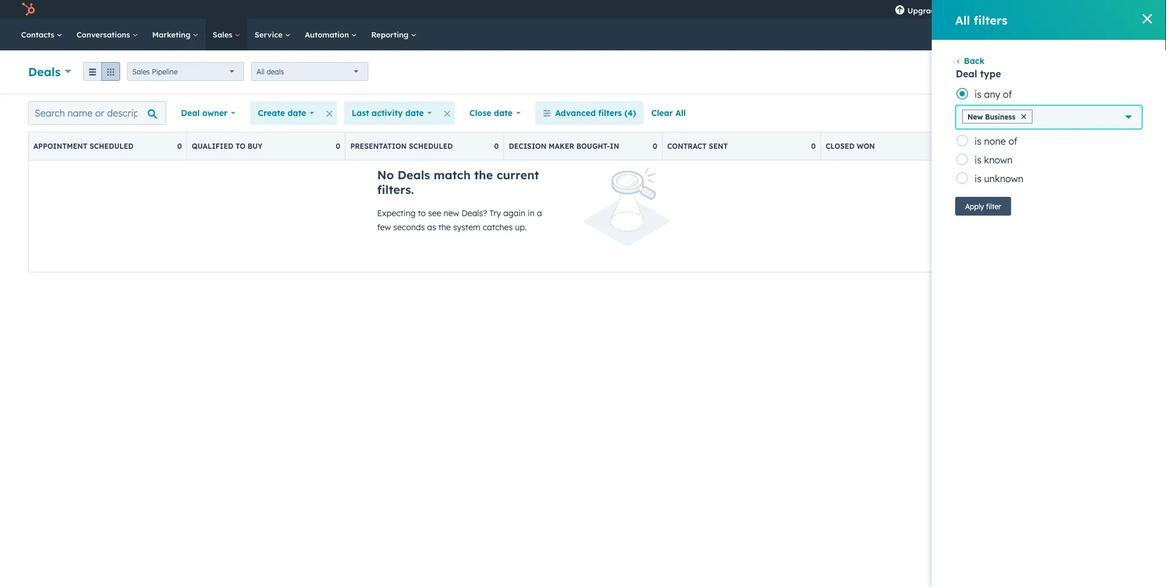 Task type: describe. For each thing, give the bounding box(es) containing it.
known
[[985, 154, 1013, 166]]

notifications image
[[1046, 5, 1056, 16]]

last
[[352, 108, 369, 118]]

0 for presentation scheduled
[[494, 142, 499, 151]]

deals inside popup button
[[28, 64, 61, 79]]

conversations link
[[70, 19, 145, 50]]

filters for all
[[974, 13, 1008, 27]]

Search name or description search field
[[28, 101, 166, 125]]

sales for sales
[[213, 30, 235, 39]]

help image
[[1006, 5, 1017, 16]]

marketing link
[[145, 19, 206, 50]]

expecting
[[377, 208, 416, 218]]

all deals button
[[251, 62, 369, 81]]

new business
[[968, 112, 1016, 121]]

vhs
[[1083, 4, 1099, 14]]

none
[[985, 135, 1006, 147]]

activity
[[372, 108, 403, 118]]

deals inside no deals match the current filters.
[[398, 168, 430, 182]]

to for expecting
[[418, 208, 426, 218]]

marketplaces button
[[975, 0, 999, 19]]

new business button
[[956, 105, 1143, 129]]

apply filter button
[[956, 197, 1012, 216]]

create date
[[258, 108, 306, 118]]

filters.
[[377, 182, 414, 197]]

deal for deal owner
[[181, 108, 200, 118]]

0 for decision maker bought-in
[[653, 142, 658, 151]]

qualified to buy
[[192, 142, 263, 151]]

help button
[[1002, 0, 1022, 19]]

try
[[490, 208, 501, 218]]

filter
[[986, 202, 1002, 211]]

0 for qualified to buy
[[336, 142, 341, 151]]

reporting link
[[364, 19, 424, 50]]

bought-
[[577, 142, 610, 151]]

apply
[[966, 202, 984, 211]]

settings link
[[1024, 3, 1039, 16]]

is any of
[[975, 88, 1013, 100]]

is for is unknown
[[975, 173, 982, 185]]

actions
[[981, 68, 1006, 76]]

vhs can fix it!
[[1083, 4, 1134, 14]]

service link
[[248, 19, 298, 50]]

no deals match the current filters.
[[377, 168, 539, 197]]

closed for closed lost
[[985, 142, 1014, 151]]

Search HubSpot search field
[[1002, 25, 1146, 45]]

appointment
[[33, 142, 87, 151]]

group inside deals banner
[[83, 62, 120, 81]]

current
[[497, 168, 539, 182]]

is for is none of
[[975, 135, 982, 147]]

new
[[968, 112, 983, 121]]

deals button
[[28, 63, 72, 80]]

in
[[528, 208, 535, 218]]

close image
[[1022, 114, 1026, 119]]

search image
[[1142, 30, 1150, 39]]

clear all button
[[644, 101, 694, 125]]

of for is any of
[[1004, 88, 1013, 100]]

few
[[377, 222, 391, 232]]

reporting
[[371, 30, 411, 39]]

appointment scheduled
[[33, 142, 134, 151]]

sales for sales pipeline
[[132, 67, 150, 76]]

advanced
[[555, 108, 596, 118]]

is known
[[975, 154, 1013, 166]]

date for create date
[[288, 108, 306, 118]]

in
[[610, 142, 620, 151]]

see
[[428, 208, 441, 218]]

is unknown
[[975, 173, 1024, 185]]

contract sent
[[668, 142, 728, 151]]

all deals
[[257, 67, 284, 76]]

pipeline
[[152, 67, 178, 76]]

deal type
[[956, 68, 1002, 80]]

a
[[537, 208, 542, 218]]

presentation
[[350, 142, 407, 151]]

sent
[[709, 142, 728, 151]]

scheduled for appointment scheduled
[[90, 142, 134, 151]]

decision
[[509, 142, 547, 151]]

advanced filters (4) button
[[536, 101, 644, 125]]

up.
[[515, 222, 527, 232]]

all filters
[[956, 13, 1008, 27]]

hubspot link
[[14, 2, 44, 16]]

conversations
[[77, 30, 132, 39]]

deal for deal type
[[956, 68, 978, 80]]

calling icon button
[[953, 2, 972, 17]]

the inside no deals match the current filters.
[[474, 168, 493, 182]]

notifications button
[[1041, 0, 1061, 19]]

all for all filters
[[956, 13, 971, 27]]

apply filter
[[966, 202, 1002, 211]]



Task type: vqa. For each thing, say whether or not it's contained in the screenshot.
3rd IS from the top of the page
yes



Task type: locate. For each thing, give the bounding box(es) containing it.
1 vertical spatial filters
[[599, 108, 622, 118]]

to inside expecting to see new deals? try again in a few seconds as the system catches up.
[[418, 208, 426, 218]]

catches
[[483, 222, 513, 232]]

1 vertical spatial deals
[[398, 168, 430, 182]]

close image
[[1143, 14, 1153, 23]]

all for all deals
[[257, 67, 265, 76]]

any
[[985, 88, 1001, 100]]

as
[[427, 222, 436, 232]]

0 left none
[[970, 142, 975, 151]]

0 horizontal spatial scheduled
[[90, 142, 134, 151]]

date right close on the top left of page
[[494, 108, 513, 118]]

expecting to see new deals? try again in a few seconds as the system catches up.
[[377, 208, 542, 232]]

1 horizontal spatial filters
[[974, 13, 1008, 27]]

board actions button
[[956, 101, 1049, 125]]

contract
[[668, 142, 707, 151]]

marketplaces image
[[982, 5, 992, 16]]

0 vertical spatial deals
[[28, 64, 61, 79]]

scheduled down "search name or description" search box
[[90, 142, 134, 151]]

1 vertical spatial of
[[1009, 135, 1018, 147]]

closed up known
[[985, 142, 1014, 151]]

upgrade
[[908, 6, 941, 15]]

closed lost
[[985, 142, 1034, 151]]

fix
[[1116, 4, 1125, 14]]

0 left contract
[[653, 142, 658, 151]]

1 horizontal spatial date
[[405, 108, 424, 118]]

closed left won
[[826, 142, 855, 151]]

automation
[[305, 30, 351, 39]]

type
[[981, 68, 1002, 80]]

seconds
[[393, 222, 425, 232]]

of right any on the right
[[1004, 88, 1013, 100]]

0 for appointment scheduled
[[177, 142, 182, 151]]

0 left decision
[[494, 142, 499, 151]]

deal down back button
[[956, 68, 978, 80]]

deal
[[956, 68, 978, 80], [181, 108, 200, 118]]

actions button
[[971, 63, 1023, 81]]

board
[[971, 108, 996, 118]]

close
[[470, 108, 492, 118]]

service
[[255, 30, 285, 39]]

0 horizontal spatial the
[[439, 222, 451, 232]]

clear all
[[652, 108, 686, 118]]

0 vertical spatial to
[[236, 142, 246, 151]]

(4)
[[625, 108, 636, 118]]

view
[[1105, 108, 1124, 118]]

is left none
[[975, 135, 982, 147]]

2 date from the left
[[405, 108, 424, 118]]

0
[[177, 142, 182, 151], [336, 142, 341, 151], [494, 142, 499, 151], [653, 142, 658, 151], [812, 142, 816, 151], [970, 142, 975, 151]]

of
[[1004, 88, 1013, 100], [1009, 135, 1018, 147]]

0 left qualified
[[177, 142, 182, 151]]

1 scheduled from the left
[[90, 142, 134, 151]]

terry turtle image
[[1070, 4, 1081, 15]]

of right none
[[1009, 135, 1018, 147]]

all left deals on the top of the page
[[257, 67, 265, 76]]

menu
[[887, 0, 1153, 19]]

filters
[[974, 13, 1008, 27], [599, 108, 622, 118]]

sales link
[[206, 19, 248, 50]]

0 horizontal spatial date
[[288, 108, 306, 118]]

deal owner button
[[173, 101, 243, 125]]

closed won
[[826, 142, 875, 151]]

sales pipeline button
[[127, 62, 244, 81]]

is left any on the right
[[975, 88, 982, 100]]

scheduled
[[90, 142, 134, 151], [409, 142, 453, 151]]

create
[[258, 108, 285, 118]]

the right match
[[474, 168, 493, 182]]

3 is from the top
[[975, 154, 982, 166]]

sales left pipeline
[[132, 67, 150, 76]]

qualified
[[192, 142, 234, 151]]

date
[[288, 108, 306, 118], [405, 108, 424, 118], [494, 108, 513, 118]]

deal owner
[[181, 108, 228, 118]]

last activity date button
[[344, 101, 440, 125]]

all
[[956, 13, 971, 27], [257, 67, 265, 76], [676, 108, 686, 118]]

is left known
[[975, 154, 982, 166]]

presentation scheduled
[[350, 142, 453, 151]]

it!
[[1127, 4, 1134, 14]]

is none of
[[975, 135, 1018, 147]]

deals
[[267, 67, 284, 76]]

0 vertical spatial filters
[[974, 13, 1008, 27]]

lost
[[1016, 142, 1034, 151]]

new
[[444, 208, 459, 218]]

1 vertical spatial to
[[418, 208, 426, 218]]

again
[[503, 208, 526, 218]]

group
[[83, 62, 120, 81]]

save view button
[[1056, 101, 1139, 125]]

actions
[[998, 108, 1027, 118]]

deal inside popup button
[[181, 108, 200, 118]]

0 for contract sent
[[812, 142, 816, 151]]

0 horizontal spatial filters
[[599, 108, 622, 118]]

all inside popup button
[[257, 67, 265, 76]]

close date
[[470, 108, 513, 118]]

the
[[474, 168, 493, 182], [439, 222, 451, 232]]

0 vertical spatial the
[[474, 168, 493, 182]]

menu containing vhs can fix it!
[[887, 0, 1153, 19]]

all inside button
[[676, 108, 686, 118]]

filters inside button
[[599, 108, 622, 118]]

1 horizontal spatial closed
[[985, 142, 1014, 151]]

1 horizontal spatial scheduled
[[409, 142, 453, 151]]

0 vertical spatial all
[[956, 13, 971, 27]]

close date button
[[462, 101, 528, 125]]

0 horizontal spatial to
[[236, 142, 246, 151]]

board actions
[[971, 108, 1027, 118]]

to
[[236, 142, 246, 151], [418, 208, 426, 218]]

2 horizontal spatial date
[[494, 108, 513, 118]]

1 horizontal spatial all
[[676, 108, 686, 118]]

0 horizontal spatial all
[[257, 67, 265, 76]]

0 left presentation
[[336, 142, 341, 151]]

0 horizontal spatial deals
[[28, 64, 61, 79]]

settings image
[[1026, 5, 1037, 16]]

of for is none of
[[1009, 135, 1018, 147]]

date right create
[[288, 108, 306, 118]]

sales left service
[[213, 30, 235, 39]]

4 0 from the left
[[653, 142, 658, 151]]

1 horizontal spatial deals
[[398, 168, 430, 182]]

3 date from the left
[[494, 108, 513, 118]]

vhs can fix it! button
[[1063, 0, 1151, 19]]

hubspot image
[[21, 2, 35, 16]]

1 vertical spatial the
[[439, 222, 451, 232]]

0 vertical spatial deal
[[956, 68, 978, 80]]

1 0 from the left
[[177, 142, 182, 151]]

back button
[[956, 56, 985, 66]]

save view
[[1083, 108, 1124, 118]]

2 scheduled from the left
[[409, 142, 453, 151]]

0 vertical spatial sales
[[213, 30, 235, 39]]

4 is from the top
[[975, 173, 982, 185]]

upgrade image
[[895, 5, 906, 16]]

to for qualified
[[236, 142, 246, 151]]

last activity date
[[352, 108, 424, 118]]

calling icon image
[[957, 5, 968, 15]]

2 is from the top
[[975, 135, 982, 147]]

0 vertical spatial of
[[1004, 88, 1013, 100]]

buy
[[248, 142, 263, 151]]

2 closed from the left
[[985, 142, 1014, 151]]

deals down contacts link
[[28, 64, 61, 79]]

closed
[[826, 142, 855, 151], [985, 142, 1014, 151]]

1 date from the left
[[288, 108, 306, 118]]

0 horizontal spatial sales
[[132, 67, 150, 76]]

is for is any of
[[975, 88, 982, 100]]

3 0 from the left
[[494, 142, 499, 151]]

1 horizontal spatial the
[[474, 168, 493, 182]]

1 horizontal spatial deal
[[956, 68, 978, 80]]

the inside expecting to see new deals? try again in a few seconds as the system catches up.
[[439, 222, 451, 232]]

save
[[1083, 108, 1103, 118]]

business
[[986, 112, 1016, 121]]

sales inside popup button
[[132, 67, 150, 76]]

closed for closed won
[[826, 142, 855, 151]]

automation link
[[298, 19, 364, 50]]

0 horizontal spatial deal
[[181, 108, 200, 118]]

is down is known
[[975, 173, 982, 185]]

deals
[[28, 64, 61, 79], [398, 168, 430, 182]]

2 0 from the left
[[336, 142, 341, 151]]

1 closed from the left
[[826, 142, 855, 151]]

1 vertical spatial all
[[257, 67, 265, 76]]

all right 'clear'
[[676, 108, 686, 118]]

scheduled for presentation scheduled
[[409, 142, 453, 151]]

1 vertical spatial deal
[[181, 108, 200, 118]]

2 horizontal spatial all
[[956, 13, 971, 27]]

filters for advanced
[[599, 108, 622, 118]]

1 vertical spatial sales
[[132, 67, 150, 76]]

match
[[434, 168, 471, 182]]

0 horizontal spatial closed
[[826, 142, 855, 151]]

to left see
[[418, 208, 426, 218]]

won
[[857, 142, 875, 151]]

is for is known
[[975, 154, 982, 166]]

create date button
[[250, 101, 322, 125]]

search button
[[1136, 25, 1156, 45]]

date right the activity on the top of the page
[[405, 108, 424, 118]]

5 0 from the left
[[812, 142, 816, 151]]

all left marketplaces icon at the right of the page
[[956, 13, 971, 27]]

date for close date
[[494, 108, 513, 118]]

1 horizontal spatial sales
[[213, 30, 235, 39]]

contacts link
[[14, 19, 70, 50]]

deals banner
[[28, 59, 1139, 82]]

can
[[1101, 4, 1114, 14]]

back
[[964, 56, 985, 66]]

0 left the closed won
[[812, 142, 816, 151]]

to left buy
[[236, 142, 246, 151]]

1 is from the top
[[975, 88, 982, 100]]

menu item
[[949, 0, 951, 19]]

1 horizontal spatial to
[[418, 208, 426, 218]]

the right as
[[439, 222, 451, 232]]

deals right no
[[398, 168, 430, 182]]

scheduled up match
[[409, 142, 453, 151]]

2 vertical spatial all
[[676, 108, 686, 118]]

6 0 from the left
[[970, 142, 975, 151]]

decision maker bought-in
[[509, 142, 620, 151]]

deal left owner
[[181, 108, 200, 118]]

0 for closed won
[[970, 142, 975, 151]]

maker
[[549, 142, 575, 151]]

marketing
[[152, 30, 193, 39]]



